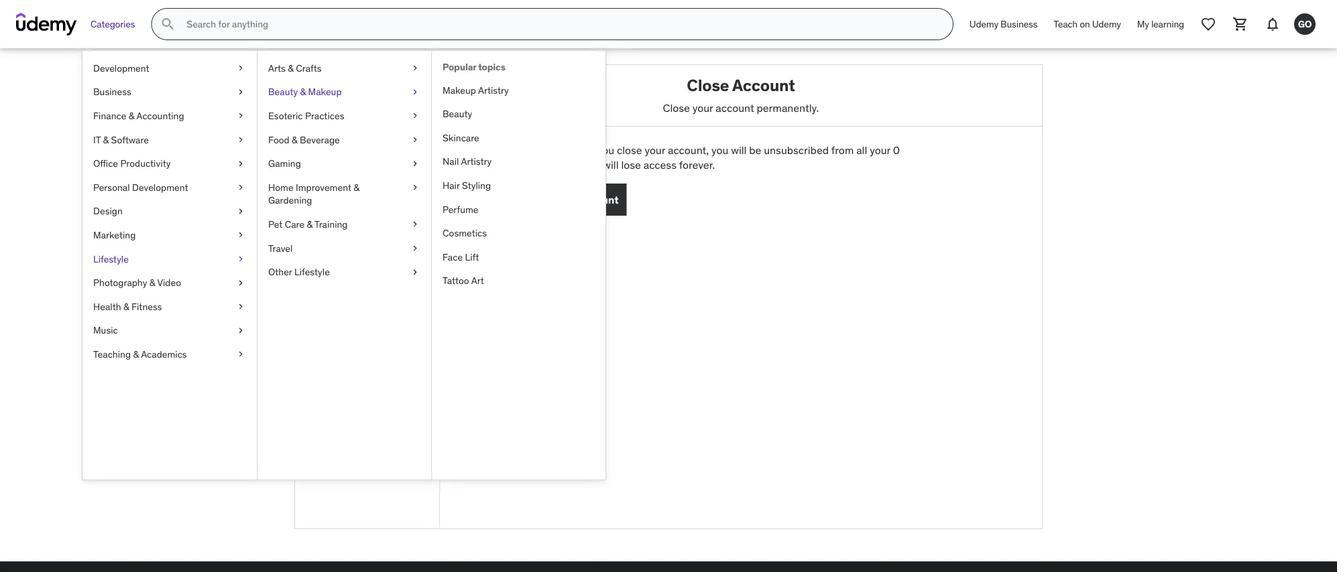 Task type: locate. For each thing, give the bounding box(es) containing it.
development down categories dropdown button
[[93, 62, 149, 74]]

skincare link
[[432, 126, 606, 150]]

you
[[598, 143, 615, 157], [712, 143, 729, 157]]

if you close your account, you will be unsubscribed from all your 0 courses, and will lose access forever.
[[540, 143, 900, 172]]

pet care & training link
[[258, 213, 431, 237]]

perfume
[[443, 203, 479, 216]]

beauty
[[268, 86, 298, 98], [443, 108, 472, 120]]

beauty for beauty
[[443, 108, 472, 120]]

udemy
[[970, 18, 999, 30], [1093, 18, 1122, 30]]

personal development
[[93, 181, 188, 194]]

close for account
[[548, 193, 576, 207]]

xsmall image inside personal development link
[[235, 181, 246, 194]]

xsmall image inside business link
[[235, 86, 246, 99]]

personal development link
[[83, 176, 257, 200]]

artistry down 'topics'
[[478, 84, 509, 96]]

xsmall image inside other lifestyle link
[[410, 266, 421, 279]]

lifestyle
[[93, 253, 129, 265], [294, 266, 330, 278]]

face
[[443, 251, 463, 263]]

xsmall image inside health & fitness link
[[235, 301, 246, 314]]

xsmall image for finance & accounting
[[235, 109, 246, 123]]

makeup up practices
[[308, 86, 342, 98]]

you right if
[[598, 143, 615, 157]]

other
[[268, 266, 292, 278]]

access
[[644, 158, 677, 172]]

home improvement & gardening
[[268, 181, 360, 207]]

your inside "close account close your account permanently."
[[693, 101, 713, 115]]

all
[[857, 143, 868, 157]]

xsmall image for development
[[235, 62, 246, 75]]

nail artistry link
[[432, 150, 606, 174]]

submit search image
[[160, 16, 176, 32]]

hair styling
[[443, 180, 491, 192]]

lift
[[465, 251, 479, 263]]

0 vertical spatial business
[[1001, 18, 1038, 30]]

xsmall image for gaming
[[410, 157, 421, 170]]

1 you from the left
[[598, 143, 615, 157]]

close
[[687, 75, 730, 95], [663, 101, 690, 115], [548, 193, 576, 207]]

topics
[[478, 61, 506, 73]]

xsmall image inside lifestyle link
[[235, 253, 246, 266]]

& for academics
[[133, 349, 139, 361]]

xsmall image inside home improvement & gardening link
[[410, 181, 421, 194]]

xsmall image for other lifestyle
[[410, 266, 421, 279]]

xsmall image inside travel link
[[410, 242, 421, 255]]

courses,
[[540, 158, 580, 172]]

xsmall image inside marketing link
[[235, 229, 246, 242]]

xsmall image
[[410, 62, 421, 75], [235, 86, 246, 99], [410, 86, 421, 99], [235, 109, 246, 123], [410, 109, 421, 123], [410, 133, 421, 147], [410, 181, 421, 194], [235, 205, 246, 218], [235, 229, 246, 242], [235, 253, 246, 266], [410, 266, 421, 279], [235, 277, 246, 290], [235, 348, 246, 361]]

marketing
[[93, 229, 136, 241]]

forever.
[[680, 158, 715, 172]]

account inside close account button
[[578, 193, 619, 207]]

beauty for beauty & makeup
[[268, 86, 298, 98]]

teach on udemy link
[[1046, 8, 1130, 40]]

& inside "link"
[[129, 110, 134, 122]]

& right teaching
[[133, 349, 139, 361]]

1 vertical spatial close
[[663, 101, 690, 115]]

account down profile at top left
[[306, 260, 346, 274]]

it
[[93, 134, 101, 146]]

1 horizontal spatial account
[[716, 101, 755, 115]]

your left 0
[[870, 143, 891, 157]]

1 horizontal spatial udemy
[[1093, 18, 1122, 30]]

xsmall image inside music link
[[235, 324, 246, 338]]

will left be
[[731, 143, 747, 157]]

your up access
[[645, 143, 666, 157]]

xsmall image for beauty & makeup
[[410, 86, 421, 99]]

software
[[111, 134, 149, 146]]

care
[[285, 218, 305, 231]]

be
[[750, 143, 762, 157]]

1 vertical spatial account
[[306, 260, 346, 274]]

1 horizontal spatial you
[[712, 143, 729, 157]]

2 vertical spatial close
[[548, 193, 576, 207]]

2 udemy from the left
[[1093, 18, 1122, 30]]

view public profile link
[[295, 196, 439, 216]]

artistry up styling
[[461, 156, 492, 168]]

artistry for nail artistry
[[461, 156, 492, 168]]

gaming link
[[258, 152, 431, 176]]

office
[[93, 158, 118, 170]]

finance & accounting link
[[83, 104, 257, 128]]

1 vertical spatial artistry
[[461, 156, 492, 168]]

beauty up skincare
[[443, 108, 472, 120]]

xsmall image for arts & crafts
[[410, 62, 421, 75]]

popular
[[443, 61, 477, 73]]

you up forever.
[[712, 143, 729, 157]]

0 vertical spatial close
[[687, 75, 730, 95]]

travel
[[268, 242, 293, 254]]

1 vertical spatial development
[[132, 181, 188, 194]]

& for video
[[149, 277, 155, 289]]

artistry for makeup artistry
[[478, 84, 509, 96]]

& right health in the bottom of the page
[[123, 301, 129, 313]]

account down and
[[578, 193, 619, 207]]

lifestyle right other
[[294, 266, 330, 278]]

xsmall image inside design link
[[235, 205, 246, 218]]

0 horizontal spatial business
[[93, 86, 131, 98]]

xsmall image for health & fitness
[[235, 301, 246, 314]]

xsmall image for teaching & academics
[[235, 348, 246, 361]]

xsmall image inside esoteric practices link
[[410, 109, 421, 123]]

unsubscribed
[[764, 143, 829, 157]]

will right and
[[603, 158, 619, 172]]

food
[[268, 134, 290, 146]]

tattoo
[[443, 275, 469, 287]]

udemy business link
[[962, 8, 1046, 40]]

0 vertical spatial beauty
[[268, 86, 298, 98]]

2 you from the left
[[712, 143, 729, 157]]

0 vertical spatial will
[[731, 143, 747, 157]]

& up public
[[354, 181, 360, 194]]

& right food
[[292, 134, 298, 146]]

business up finance
[[93, 86, 131, 98]]

permanently.
[[757, 101, 820, 115]]

xsmall image inside office productivity link
[[235, 157, 246, 170]]

xsmall image for photography & video
[[235, 277, 246, 290]]

close inside button
[[548, 193, 576, 207]]

xsmall image for home improvement & gardening
[[410, 181, 421, 194]]

& up esoteric practices
[[300, 86, 306, 98]]

1 horizontal spatial business
[[1001, 18, 1038, 30]]

lifestyle down marketing on the top of the page
[[93, 253, 129, 265]]

0 horizontal spatial udemy
[[970, 18, 999, 30]]

& for software
[[103, 134, 109, 146]]

makeup
[[443, 84, 476, 96], [308, 86, 342, 98]]

xsmall image for business
[[235, 86, 246, 99]]

xsmall image for marketing
[[235, 229, 246, 242]]

business left teach
[[1001, 18, 1038, 30]]

xsmall image inside arts & crafts link
[[410, 62, 421, 75]]

& inside home improvement & gardening
[[354, 181, 360, 194]]

your up account, at the top of page
[[693, 101, 713, 115]]

office productivity link
[[83, 152, 257, 176]]

go
[[1299, 18, 1313, 30]]

office productivity
[[93, 158, 171, 170]]

0 horizontal spatial your
[[645, 143, 666, 157]]

& left video
[[149, 277, 155, 289]]

beauty up esoteric
[[268, 86, 298, 98]]

health & fitness link
[[83, 295, 257, 319]]

food & beverage
[[268, 134, 340, 146]]

0 horizontal spatial you
[[598, 143, 615, 157]]

1 horizontal spatial your
[[693, 101, 713, 115]]

1 vertical spatial account
[[578, 193, 619, 207]]

1 vertical spatial lifestyle
[[294, 266, 330, 278]]

0 horizontal spatial beauty
[[268, 86, 298, 98]]

your
[[693, 101, 713, 115], [645, 143, 666, 157], [870, 143, 891, 157]]

& for beverage
[[292, 134, 298, 146]]

xsmall image inside development link
[[235, 62, 246, 75]]

0 horizontal spatial will
[[603, 158, 619, 172]]

1 horizontal spatial beauty
[[443, 108, 472, 120]]

popular topics
[[443, 61, 506, 73]]

it & software link
[[83, 128, 257, 152]]

0 vertical spatial account
[[716, 101, 755, 115]]

xsmall image inside finance & accounting "link"
[[235, 109, 246, 123]]

xsmall image inside the pet care & training link
[[410, 218, 421, 231]]

music
[[93, 325, 118, 337]]

nail
[[443, 156, 459, 168]]

arts
[[268, 62, 286, 74]]

account up permanently.
[[733, 75, 796, 95]]

from
[[832, 143, 854, 157]]

development down office productivity link
[[132, 181, 188, 194]]

xsmall image inside "gaming" link
[[410, 157, 421, 170]]

1 vertical spatial beauty
[[443, 108, 472, 120]]

finance
[[93, 110, 126, 122]]

& right arts
[[288, 62, 294, 74]]

account
[[733, 75, 796, 95], [306, 260, 346, 274]]

xsmall image for it & software
[[235, 133, 246, 147]]

udemy inside 'link'
[[1093, 18, 1122, 30]]

xsmall image inside teaching & academics link
[[235, 348, 246, 361]]

account
[[716, 101, 755, 115], [578, 193, 619, 207]]

& right the it
[[103, 134, 109, 146]]

xsmall image for esoteric practices
[[410, 109, 421, 123]]

arts & crafts
[[268, 62, 322, 74]]

xsmall image inside photography & video link
[[235, 277, 246, 290]]

categories button
[[83, 8, 143, 40]]

xsmall image for music
[[235, 324, 246, 338]]

account security
[[306, 260, 388, 274]]

xsmall image for design
[[235, 205, 246, 218]]

nail artistry
[[443, 156, 492, 168]]

fitness
[[131, 301, 162, 313]]

xsmall image inside beauty & makeup link
[[410, 86, 421, 99]]

xsmall image inside it & software link
[[235, 133, 246, 147]]

wishlist image
[[1201, 16, 1217, 32]]

1 udemy from the left
[[970, 18, 999, 30]]

my
[[1138, 18, 1150, 30]]

1 horizontal spatial account
[[733, 75, 796, 95]]

makeup down popular on the left of the page
[[443, 84, 476, 96]]

xsmall image
[[235, 62, 246, 75], [235, 133, 246, 147], [235, 157, 246, 170], [410, 157, 421, 170], [235, 181, 246, 194], [410, 218, 421, 231], [410, 242, 421, 255], [235, 301, 246, 314], [235, 324, 246, 338]]

finance & accounting
[[93, 110, 184, 122]]

security
[[348, 260, 388, 274]]

Search for anything text field
[[184, 13, 937, 36]]

makeup artistry
[[443, 84, 509, 96]]

beauty & makeup
[[268, 86, 342, 98]]

0 horizontal spatial account
[[578, 193, 619, 207]]

artistry
[[478, 84, 509, 96], [461, 156, 492, 168]]

0 vertical spatial lifestyle
[[93, 253, 129, 265]]

& right finance
[[129, 110, 134, 122]]

xsmall image inside food & beverage link
[[410, 133, 421, 147]]

0 vertical spatial account
[[733, 75, 796, 95]]

will
[[731, 143, 747, 157], [603, 158, 619, 172]]

account up be
[[716, 101, 755, 115]]

0 horizontal spatial lifestyle
[[93, 253, 129, 265]]

0 vertical spatial artistry
[[478, 84, 509, 96]]

home
[[268, 181, 294, 194]]

view
[[306, 199, 329, 213]]



Task type: vqa. For each thing, say whether or not it's contained in the screenshot.
in
no



Task type: describe. For each thing, give the bounding box(es) containing it.
my learning link
[[1130, 8, 1193, 40]]

tattoo art link
[[432, 269, 606, 293]]

account security link
[[295, 257, 439, 278]]

cosmetics link
[[432, 222, 606, 246]]

personal
[[93, 181, 130, 194]]

if
[[589, 143, 595, 157]]

1 vertical spatial will
[[603, 158, 619, 172]]

your for you
[[645, 143, 666, 157]]

account inside "close account close your account permanently."
[[733, 75, 796, 95]]

lifestyle link
[[83, 247, 257, 271]]

0 horizontal spatial account
[[306, 260, 346, 274]]

gaming
[[268, 158, 301, 170]]

2 horizontal spatial your
[[870, 143, 891, 157]]

go link
[[1290, 8, 1322, 40]]

design link
[[83, 200, 257, 224]]

business link
[[83, 80, 257, 104]]

public
[[331, 199, 360, 213]]

close
[[617, 143, 642, 157]]

teach
[[1054, 18, 1078, 30]]

your for account
[[693, 101, 713, 115]]

esoteric practices
[[268, 110, 344, 122]]

close for account
[[687, 75, 730, 95]]

my learning
[[1138, 18, 1185, 30]]

xsmall image for lifestyle
[[235, 253, 246, 266]]

arts & crafts link
[[258, 56, 431, 80]]

face lift
[[443, 251, 479, 263]]

health & fitness
[[93, 301, 162, 313]]

& for fitness
[[123, 301, 129, 313]]

& for accounting
[[129, 110, 134, 122]]

travel link
[[258, 237, 431, 261]]

perfume link
[[432, 198, 606, 222]]

other lifestyle link
[[258, 261, 431, 284]]

teaching & academics
[[93, 349, 187, 361]]

cosmetics
[[443, 227, 487, 239]]

categories
[[91, 18, 135, 30]]

hair styling link
[[432, 174, 606, 198]]

xsmall image for pet care & training
[[410, 218, 421, 231]]

learning
[[1152, 18, 1185, 30]]

styling
[[462, 180, 491, 192]]

xsmall image for office productivity
[[235, 157, 246, 170]]

photography & video link
[[83, 271, 257, 295]]

face lift link
[[432, 246, 606, 269]]

home improvement & gardening link
[[258, 176, 431, 213]]

health
[[93, 301, 121, 313]]

lose
[[622, 158, 641, 172]]

shopping cart with 0 items image
[[1233, 16, 1249, 32]]

account inside "close account close your account permanently."
[[716, 101, 755, 115]]

skincare
[[443, 132, 480, 144]]

0 horizontal spatial makeup
[[308, 86, 342, 98]]

close account close your account permanently.
[[663, 75, 820, 115]]

esoteric practices link
[[258, 104, 431, 128]]

design
[[93, 205, 123, 217]]

notifications image
[[1265, 16, 1281, 32]]

close account button
[[540, 184, 627, 216]]

on
[[1080, 18, 1091, 30]]

udemy image
[[16, 13, 77, 36]]

& for makeup
[[300, 86, 306, 98]]

account,
[[668, 143, 709, 157]]

development link
[[83, 56, 257, 80]]

tattoo art
[[443, 275, 484, 287]]

& right care
[[307, 218, 313, 231]]

academics
[[141, 349, 187, 361]]

1 horizontal spatial makeup
[[443, 84, 476, 96]]

close account
[[548, 193, 619, 207]]

and
[[583, 158, 601, 172]]

crafts
[[296, 62, 322, 74]]

pet
[[268, 218, 283, 231]]

it & software
[[93, 134, 149, 146]]

teach on udemy
[[1054, 18, 1122, 30]]

profile link
[[295, 216, 439, 237]]

1 vertical spatial business
[[93, 86, 131, 98]]

photography & video
[[93, 277, 181, 289]]

other lifestyle
[[268, 266, 330, 278]]

marketing link
[[83, 224, 257, 247]]

0 vertical spatial development
[[93, 62, 149, 74]]

makeup artistry link
[[432, 78, 606, 102]]

music link
[[83, 319, 257, 343]]

xsmall image for travel
[[410, 242, 421, 255]]

beauty link
[[432, 102, 606, 126]]

video
[[157, 277, 181, 289]]

improvement
[[296, 181, 352, 194]]

accounting
[[137, 110, 184, 122]]

1 horizontal spatial will
[[731, 143, 747, 157]]

1 horizontal spatial lifestyle
[[294, 266, 330, 278]]

practices
[[305, 110, 344, 122]]

xsmall image for food & beverage
[[410, 133, 421, 147]]

gardening
[[268, 195, 312, 207]]

art
[[471, 275, 484, 287]]

& for crafts
[[288, 62, 294, 74]]

profile
[[363, 199, 393, 213]]

teaching
[[93, 349, 131, 361]]

beauty & makeup element
[[431, 51, 606, 480]]

xsmall image for personal development
[[235, 181, 246, 194]]



